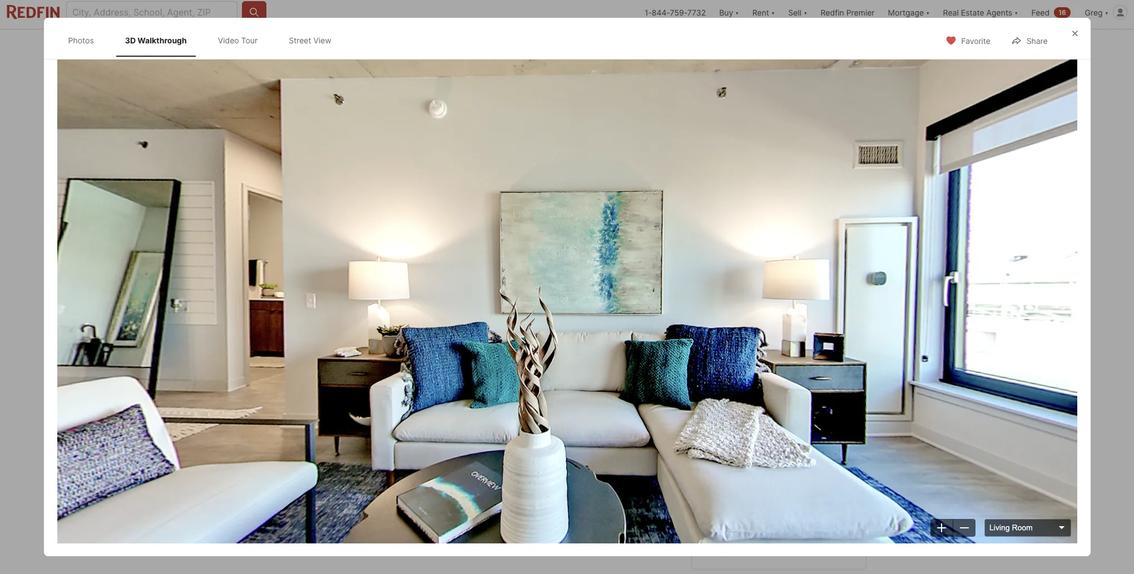 Task type: locate. For each thing, give the bounding box(es) containing it.
clark
[[408, 364, 431, 375], [776, 398, 805, 411]]

today:
[[737, 546, 764, 557]]

rental down popular rental at the bottom left of page
[[316, 500, 340, 511]]

street view up w
[[464, 323, 508, 332]]

0 vertical spatial tour
[[792, 434, 810, 445]]

0 horizontal spatial 3d walkthrough
[[125, 36, 187, 45]]

, left chicago
[[515, 364, 517, 375]]

view
[[313, 36, 331, 45], [489, 323, 508, 332]]

times
[[429, 500, 452, 511]]

0 horizontal spatial a
[[306, 523, 311, 535]]

1 horizontal spatial request
[[747, 434, 783, 445]]

1 tab from the left
[[342, 32, 403, 58]]

street view tab
[[280, 27, 340, 54]]

1 horizontal spatial video
[[403, 323, 425, 332]]

759-
[[670, 8, 687, 17]]

0 vertical spatial 3d walkthrough
[[125, 36, 187, 45]]

,
[[515, 364, 517, 375], [554, 364, 557, 375]]

• for nov 1
[[385, 523, 390, 535]]

1- up baths on the bottom of the page
[[425, 386, 437, 401]]

0 vertical spatial video
[[218, 36, 239, 45]]

0 horizontal spatial 1-
[[425, 386, 437, 401]]

1 vertical spatial residences
[[775, 381, 838, 394]]

nov 4 button
[[485, 523, 517, 536]]

disposal
[[489, 439, 516, 447]]

1 vertical spatial the
[[751, 381, 772, 394]]

search link
[[281, 38, 330, 52]]

3 tab from the left
[[468, 32, 510, 58]]

view inside button
[[489, 323, 508, 332]]

815-
[[778, 501, 798, 512]]

• for nov 3
[[476, 523, 481, 535]]

tour
[[241, 36, 258, 45]]

at inside the residences at addison and clark
[[841, 381, 851, 394]]

• right nov 3
[[476, 523, 481, 535]]

0 vertical spatial at
[[340, 364, 349, 375]]

addison up 0-
[[351, 364, 387, 375]]

a for request a tour
[[785, 434, 790, 445]]

1 vertical spatial tour
[[313, 523, 330, 535]]

walkthrough for the 3d walkthrough button in the bottom left of the page
[[315, 323, 364, 332]]

video inside tab
[[218, 36, 239, 45]]

dialog containing photos
[[44, 18, 1090, 556]]

nov inside 'nov 3' button
[[445, 525, 460, 534]]

0 horizontal spatial 3
[[461, 525, 466, 534]]

0 vertical spatial residences
[[288, 364, 338, 375]]

1 horizontal spatial 3d walkthrough
[[303, 323, 364, 332]]

nov for nov 2
[[400, 525, 414, 534]]

video up the residences at addison and clark 1025 w addison st , chicago , il 60613
[[403, 323, 425, 332]]

clark up request a tour button
[[776, 398, 805, 411]]

2 horizontal spatial a
[[785, 434, 790, 445]]

0 horizontal spatial residences
[[288, 364, 338, 375]]

1 horizontal spatial and
[[753, 398, 773, 411]]

0 vertical spatial a
[[785, 434, 790, 445]]

1 vertical spatial a
[[768, 469, 773, 481]]

1 horizontal spatial 2
[[416, 525, 421, 534]]

1 • from the left
[[385, 523, 390, 535]]

•
[[385, 523, 390, 535], [430, 523, 435, 535], [476, 523, 481, 535], [522, 523, 527, 535]]

0 vertical spatial more
[[531, 439, 547, 447]]

street inside button
[[464, 323, 487, 332]]

1 vertical spatial and
[[753, 398, 773, 411]]

0 horizontal spatial 3d
[[125, 36, 136, 45]]

and
[[389, 364, 406, 375], [753, 398, 773, 411]]

1 nov from the left
[[355, 525, 370, 534]]

residences for the residences at addison and clark
[[775, 381, 838, 394]]

street view
[[289, 36, 331, 45], [464, 323, 508, 332]]

1 vertical spatial 3
[[461, 525, 466, 534]]

• right 1
[[385, 523, 390, 535]]

0 horizontal spatial ,
[[515, 364, 517, 375]]

feed
[[1032, 8, 1050, 17]]

residences inside the residences at addison and clark
[[775, 381, 838, 394]]

0 horizontal spatial and
[[389, 364, 406, 375]]

1 vertical spatial street
[[464, 323, 487, 332]]

1 horizontal spatial view
[[489, 323, 508, 332]]

1-844-759-7732
[[645, 8, 706, 17]]

0 horizontal spatial view
[[313, 36, 331, 45]]

and up the request a tour
[[753, 398, 773, 411]]

1 vertical spatial street view
[[464, 323, 508, 332]]

nov inside nov 1 button
[[355, 525, 370, 534]]

pet
[[276, 439, 286, 447]]

the up $2,372+
[[269, 364, 286, 375]]

1 horizontal spatial street view
[[464, 323, 508, 332]]

a right send at the bottom of page
[[768, 469, 773, 481]]

2 horizontal spatial 3d
[[303, 323, 314, 332]]

1 horizontal spatial at
[[841, 381, 851, 394]]

1 horizontal spatial residences
[[775, 381, 838, 394]]

3 down in
[[461, 525, 466, 534]]

1 horizontal spatial ,
[[554, 364, 557, 375]]

1 horizontal spatial walkthrough
[[315, 323, 364, 332]]

1 horizontal spatial 1-
[[645, 8, 652, 17]]

street view inside tab
[[289, 36, 331, 45]]

1 vertical spatial video
[[403, 323, 425, 332]]

0 horizontal spatial street
[[289, 36, 311, 45]]

1-2 baths
[[425, 386, 449, 414]]

3d & video tour link
[[269, 61, 687, 350]]

0 vertical spatial street
[[289, 36, 311, 45]]

this rental has been viewed 22 times in the last 3 days!
[[296, 500, 529, 511]]

(312) 815-7756
[[753, 501, 820, 512]]

0 horizontal spatial addison
[[351, 364, 387, 375]]

• right nov 2 button
[[430, 523, 435, 535]]

nov down in
[[445, 525, 460, 534]]

street inside tab
[[289, 36, 311, 45]]

street
[[289, 36, 311, 45], [464, 323, 487, 332]]

2 up baths on the bottom of the page
[[437, 386, 445, 401]]

0 horizontal spatial clark
[[408, 364, 431, 375]]

0 vertical spatial the
[[269, 364, 286, 375]]

tour inside button
[[792, 434, 810, 445]]

dialog
[[44, 18, 1090, 556]]

rental
[[331, 482, 357, 493], [316, 500, 340, 511]]

0 horizontal spatial tour
[[313, 523, 330, 535]]

0 vertical spatial request
[[747, 434, 783, 445]]

street up '&'
[[289, 36, 311, 45]]

1 vertical spatial 3d walkthrough
[[303, 323, 364, 332]]

3d walkthrough inside tab
[[125, 36, 187, 45]]

nov 4
[[490, 525, 512, 534]]

0 vertical spatial and
[[389, 364, 406, 375]]

and up 0-
[[389, 364, 406, 375]]

tab
[[342, 32, 403, 58], [403, 32, 468, 58], [468, 32, 510, 58], [510, 32, 571, 58], [571, 32, 624, 58]]

more
[[531, 439, 547, 447], [536, 524, 555, 533]]

nov left 1
[[355, 525, 370, 534]]

1 horizontal spatial the
[[751, 381, 772, 394]]

more for more dates
[[536, 524, 555, 533]]

1 horizontal spatial tour
[[792, 434, 810, 445]]

more right the disposal
[[531, 439, 547, 447]]

a down this
[[306, 523, 311, 535]]

video inside button
[[403, 323, 425, 332]]

3d inside button
[[303, 323, 314, 332]]

a
[[785, 434, 790, 445], [768, 469, 773, 481], [306, 523, 311, 535]]

request for request a tour on:
[[269, 523, 303, 535]]

0 vertical spatial 3d
[[125, 36, 136, 45]]

tab list
[[57, 24, 351, 56]]

2 vertical spatial a
[[306, 523, 311, 535]]

share button
[[1002, 29, 1057, 52]]

image image
[[269, 61, 687, 348], [691, 61, 865, 202], [691, 206, 865, 348]]

2 • from the left
[[430, 523, 435, 535]]

walkthrough
[[138, 36, 187, 45], [315, 323, 364, 332]]

1 vertical spatial view
[[489, 323, 508, 332]]

3d inside tab
[[125, 36, 136, 45]]

0 horizontal spatial video
[[218, 36, 239, 45]]

4 nov from the left
[[490, 525, 505, 534]]

nov for nov 1
[[355, 525, 370, 534]]

street view button
[[439, 316, 517, 339]]

request up send at the bottom of page
[[747, 434, 783, 445]]

nov inside "nov 4" "button"
[[490, 525, 505, 534]]

1 vertical spatial clark
[[776, 398, 805, 411]]

1 vertical spatial at
[[841, 381, 851, 394]]

request
[[747, 434, 783, 445], [269, 523, 303, 535]]

2 inside button
[[416, 525, 421, 534]]

1- for 2
[[425, 386, 437, 401]]

view up "tour"
[[313, 36, 331, 45]]

2 up beds
[[390, 386, 399, 401]]

0 horizontal spatial request
[[269, 523, 303, 535]]

0-2 beds
[[376, 386, 399, 414]]

the up request a tour button
[[751, 381, 772, 394]]

video
[[218, 36, 239, 45], [403, 323, 425, 332]]

2 nov from the left
[[400, 525, 414, 534]]

0 horizontal spatial street view
[[289, 36, 331, 45]]

and for the residences at addison and clark
[[753, 398, 773, 411]]

clark inside the residences at addison and clark
[[776, 398, 805, 411]]

3
[[498, 500, 504, 511], [461, 525, 466, 534]]

addison
[[351, 364, 387, 375], [469, 364, 504, 375], [705, 398, 750, 411]]

rental for this
[[316, 500, 340, 511]]

nov down this rental has been viewed 22 times in the last 3 days!
[[400, 525, 414, 534]]

3d for tab list containing photos
[[125, 36, 136, 45]]

$2,372+
[[269, 386, 322, 401]]

tour up message
[[792, 434, 810, 445]]

video left tour
[[218, 36, 239, 45]]

request a tour button
[[705, 426, 852, 453]]

28 photos button
[[784, 316, 856, 339]]

video for video
[[403, 323, 425, 332]]

and inside the residences at addison and clark
[[753, 398, 773, 411]]

the for the residences at addison and clark 1025 w addison st , chicago , il 60613
[[269, 364, 286, 375]]

2 inside 1-2 baths
[[437, 386, 445, 401]]

3d walkthrough
[[125, 36, 187, 45], [303, 323, 364, 332]]

a inside button
[[785, 434, 790, 445]]

, left il at bottom left
[[554, 364, 557, 375]]

nov 2
[[400, 525, 421, 534]]

clark for the residences at addison and clark 1025 w addison st , chicago , il 60613
[[408, 364, 431, 375]]

pm
[[832, 546, 845, 557]]

670-1,409 sq ft
[[476, 386, 542, 414]]

0 horizontal spatial walkthrough
[[138, 36, 187, 45]]

nov left '4'
[[490, 525, 505, 534]]

ft
[[490, 403, 498, 414]]

clark left 1025
[[408, 364, 431, 375]]

residences for the residences at addison and clark 1025 w addison st , chicago , il 60613
[[288, 364, 338, 375]]

addison down 'contact'
[[705, 398, 750, 411]]

request down this
[[269, 523, 303, 535]]

more inside button
[[536, 524, 555, 533]]

1 , from the left
[[515, 364, 517, 375]]

the
[[269, 364, 286, 375], [751, 381, 772, 394]]

1 vertical spatial request
[[269, 523, 303, 535]]

2 down 22
[[416, 525, 421, 534]]

2
[[390, 386, 399, 401], [437, 386, 445, 401], [416, 525, 421, 534]]

• right '4'
[[522, 523, 527, 535]]

friendly
[[288, 439, 313, 447]]

rental up has
[[331, 482, 357, 493]]

the
[[464, 500, 478, 511]]

3 right last
[[498, 500, 504, 511]]

0 vertical spatial view
[[313, 36, 331, 45]]

1 vertical spatial rental
[[316, 500, 340, 511]]

1 vertical spatial walkthrough
[[315, 323, 364, 332]]

0 vertical spatial walkthrough
[[138, 36, 187, 45]]

1- left 759- at right top
[[645, 8, 652, 17]]

tab list containing photos
[[57, 24, 351, 56]]

addison right w
[[469, 364, 504, 375]]

0 horizontal spatial 2
[[390, 386, 399, 401]]

street view up video
[[289, 36, 331, 45]]

residences
[[288, 364, 338, 375], [775, 381, 838, 394]]

2 horizontal spatial addison
[[705, 398, 750, 411]]

2 horizontal spatial 2
[[437, 386, 445, 401]]

0 vertical spatial street view
[[289, 36, 331, 45]]

nov inside nov 2 button
[[400, 525, 414, 534]]

request for request a tour
[[747, 434, 783, 445]]

street up w
[[464, 323, 487, 332]]

tour for request a tour
[[792, 434, 810, 445]]

0 horizontal spatial the
[[269, 364, 286, 375]]

2 inside 0-2 beds
[[390, 386, 399, 401]]

1- inside 1-2 baths
[[425, 386, 437, 401]]

1 vertical spatial more
[[536, 524, 555, 533]]

walkthrough inside tab
[[138, 36, 187, 45]]

video button
[[378, 316, 434, 339]]

3 • from the left
[[476, 523, 481, 535]]

a inside button
[[768, 469, 773, 481]]

rental for popular
[[331, 482, 357, 493]]

2 vertical spatial 3d
[[303, 323, 314, 332]]

1025
[[435, 364, 456, 375]]

1 horizontal spatial addison
[[469, 364, 504, 375]]

the inside the residences at addison and clark
[[751, 381, 772, 394]]

0 vertical spatial 3
[[498, 500, 504, 511]]

open today: 10:00 am-6:00 pm
[[712, 546, 845, 557]]

more left 'dates'
[[536, 524, 555, 533]]

1 horizontal spatial street
[[464, 323, 487, 332]]

send
[[743, 469, 766, 481]]

1 vertical spatial 3d
[[282, 73, 292, 81]]

walkthrough inside button
[[315, 323, 364, 332]]

3d
[[125, 36, 136, 45], [282, 73, 292, 81], [303, 323, 314, 332]]

0 horizontal spatial at
[[340, 364, 349, 375]]

w
[[458, 364, 467, 375]]

4 • from the left
[[522, 523, 527, 535]]

6:00
[[810, 546, 829, 557]]

on:
[[333, 523, 346, 535]]

a up message
[[785, 434, 790, 445]]

addison inside the residences at addison and clark
[[705, 398, 750, 411]]

request inside request a tour button
[[747, 434, 783, 445]]

0 vertical spatial 1-
[[645, 8, 652, 17]]

0 vertical spatial rental
[[331, 482, 357, 493]]

1 vertical spatial 1-
[[425, 386, 437, 401]]

tour left on:
[[313, 523, 330, 535]]

message
[[775, 469, 814, 481]]

1 horizontal spatial clark
[[776, 398, 805, 411]]

tour
[[792, 434, 810, 445], [313, 523, 330, 535]]

• for nov 2
[[430, 523, 435, 535]]

view up st
[[489, 323, 508, 332]]

0 vertical spatial clark
[[408, 364, 431, 375]]

1 horizontal spatial a
[[768, 469, 773, 481]]

3 nov from the left
[[445, 525, 460, 534]]

at for the residences at addison and clark
[[841, 381, 851, 394]]



Task type: vqa. For each thing, say whether or not it's contained in the screenshot.
the '9944 s sangamon st'
no



Task type: describe. For each thing, give the bounding box(es) containing it.
(312) 815-7756 link
[[705, 493, 852, 519]]

&
[[293, 73, 298, 81]]

5 tab from the left
[[571, 32, 624, 58]]

the residences at addison and clark 1025 w addison st , chicago , il 60613
[[269, 364, 596, 375]]

2 , from the left
[[554, 364, 557, 375]]

redfin
[[821, 8, 844, 17]]

request a tour
[[747, 434, 810, 445]]

popular
[[296, 482, 329, 493]]

City, Address, School, Agent, ZIP search field
[[66, 1, 237, 23]]

at for the residences at addison and clark 1025 w addison st , chicago , il 60613
[[340, 364, 349, 375]]

viewed
[[383, 500, 413, 511]]

submit search image
[[249, 7, 260, 18]]

view inside tab
[[313, 36, 331, 45]]

last
[[481, 500, 496, 511]]

more for more
[[531, 439, 547, 447]]

1 horizontal spatial 3d
[[282, 73, 292, 81]]

clark for the residences at addison and clark
[[776, 398, 805, 411]]

popular rental
[[296, 482, 357, 493]]

redfin premier button
[[814, 0, 881, 29]]

map entry image
[[618, 362, 673, 417]]

search tab list
[[269, 29, 633, 58]]

tour for request a tour on:
[[313, 523, 330, 535]]

the for the residences at addison and clark
[[751, 381, 772, 394]]

a for send a message
[[768, 469, 773, 481]]

video tour tab
[[209, 27, 267, 54]]

chicago
[[520, 364, 554, 375]]

street view inside button
[[464, 323, 508, 332]]

dishwasher
[[356, 439, 393, 447]]

the residences at addison and clark
[[705, 381, 851, 411]]

28
[[809, 323, 819, 332]]

addison for the residences at addison and clark 1025 w addison st , chicago , il 60613
[[351, 364, 387, 375]]

3d walkthrough tab
[[116, 27, 196, 54]]

days!
[[506, 500, 529, 511]]

(312) 815-7756 button
[[705, 493, 852, 519]]

more dates button
[[531, 522, 583, 535]]

3d walkthrough button
[[278, 316, 373, 339]]

w/d in unit
[[408, 439, 444, 447]]

nov 1 button
[[350, 523, 381, 536]]

4 tab from the left
[[510, 32, 571, 58]]

2 for 0-2
[[390, 386, 399, 401]]

2 tab from the left
[[403, 32, 468, 58]]

this
[[296, 500, 313, 511]]

0-
[[376, 386, 390, 401]]

search
[[303, 40, 330, 50]]

addison for the residences at addison and clark
[[705, 398, 750, 411]]

more dates
[[536, 524, 578, 533]]

1- for 844-
[[645, 8, 652, 17]]

28 photos
[[809, 323, 847, 332]]

photos
[[820, 323, 847, 332]]

1,409
[[507, 386, 542, 401]]

3d for the 3d walkthrough button in the bottom left of the page
[[303, 323, 314, 332]]

send a message button
[[705, 462, 852, 488]]

• for nov 4
[[522, 523, 527, 535]]

nov for nov 4
[[490, 525, 505, 534]]

1
[[372, 525, 376, 534]]

garbage disposal
[[460, 439, 516, 447]]

request a tour on:
[[269, 523, 346, 535]]

garbage
[[460, 439, 487, 447]]

nov 3
[[445, 525, 466, 534]]

favorite
[[961, 36, 990, 46]]

nov 3 button
[[440, 523, 471, 536]]

video
[[299, 73, 320, 81]]

nov 2 button
[[395, 523, 426, 536]]

st
[[506, 364, 515, 375]]

nov 1
[[355, 525, 376, 534]]

photos tab
[[59, 27, 103, 54]]

pet friendly
[[276, 439, 313, 447]]

22
[[416, 500, 427, 511]]

1-844-759-7732 link
[[645, 8, 706, 17]]

tour
[[322, 73, 340, 81]]

/mo
[[325, 386, 349, 401]]

4
[[507, 525, 512, 534]]

price
[[269, 403, 290, 414]]

in
[[455, 500, 462, 511]]

60613
[[569, 364, 596, 375]]

3d & video tour
[[282, 73, 340, 81]]

7732
[[687, 8, 706, 17]]

16
[[1059, 8, 1066, 16]]

il
[[559, 364, 567, 375]]

in
[[424, 439, 430, 447]]

a/c
[[329, 439, 341, 447]]

sq
[[476, 403, 487, 414]]

1 horizontal spatial 3
[[498, 500, 504, 511]]

baths
[[425, 403, 449, 414]]

video for video tour
[[218, 36, 239, 45]]

photos
[[68, 36, 94, 45]]

send a message
[[743, 469, 814, 481]]

nov for nov 3
[[445, 525, 460, 534]]

premier
[[846, 8, 875, 17]]

open
[[712, 546, 735, 557]]

3d walkthrough inside button
[[303, 323, 364, 332]]

a for request a tour on:
[[306, 523, 311, 535]]

redfin premier
[[821, 8, 875, 17]]

video tour
[[218, 36, 258, 45]]

844-
[[652, 8, 670, 17]]

dates
[[557, 524, 578, 533]]

and for the residences at addison and clark 1025 w addison st , chicago , il 60613
[[389, 364, 406, 375]]

2 for 1-2
[[437, 386, 445, 401]]

w/d
[[408, 439, 422, 447]]

670-
[[476, 386, 507, 401]]

3 inside button
[[461, 525, 466, 534]]

share
[[1027, 36, 1048, 46]]

been
[[360, 500, 381, 511]]

walkthrough for tab list containing photos
[[138, 36, 187, 45]]



